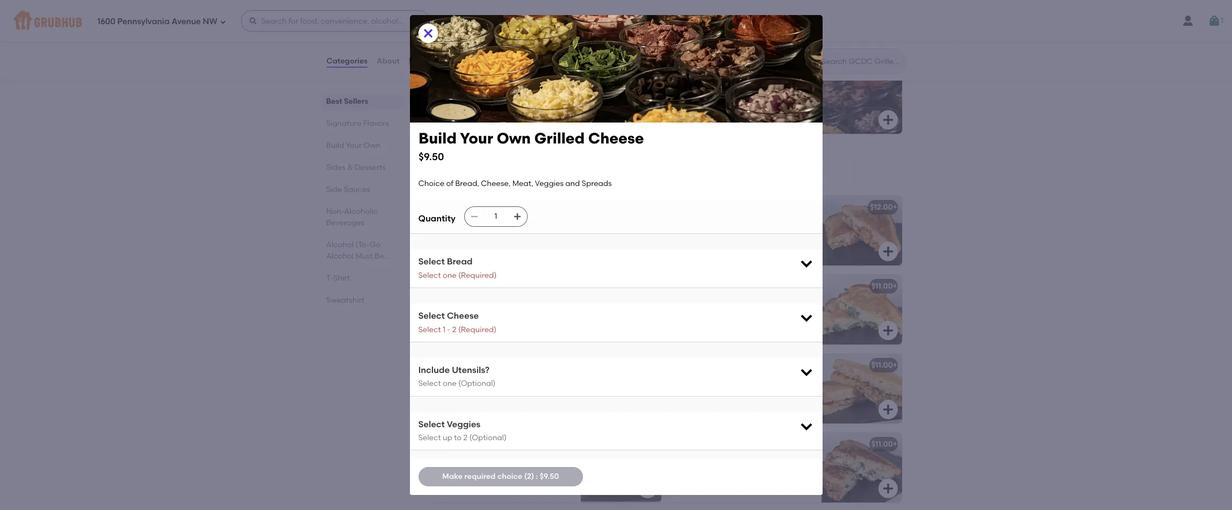 Task type: describe. For each thing, give the bounding box(es) containing it.
sauce inside cheddar and blue cheese, buffalo crunch (diced carrot, celery, onion), ranch and hot sauce
[[492, 319, 515, 328]]

$9.50 for build your own grilled cheese $9.50 +
[[678, 111, 697, 121]]

sellers for best sellers
[[344, 97, 368, 106]]

utensils?
[[452, 365, 490, 375]]

mozzarella for pesto
[[676, 297, 715, 306]]

de
[[730, 229, 740, 238]]

crumble,
[[676, 229, 710, 238]]

jalapeno,
[[525, 376, 562, 385]]

select bread select one (required)
[[418, 256, 497, 280]]

truffle herb image
[[822, 433, 902, 502]]

svg image inside the 1 'button'
[[1208, 15, 1221, 27]]

cheddar for pork,
[[436, 376, 468, 385]]

flavors:
[[512, 174, 536, 181]]

hot
[[477, 319, 490, 328]]

0 vertical spatial buffalo
[[436, 282, 462, 291]]

melt,
[[649, 174, 664, 181]]

1600
[[97, 16, 115, 26]]

buffalo blue image
[[581, 275, 661, 344]]

1 inside select cheese select 1 - 2 (required)
[[443, 325, 446, 334]]

cheese, inside cheddar cheese, diced jalapeno, pulled pork, mac and chees, bbq sauce
[[470, 376, 500, 385]]

mozzarella for spinach,
[[676, 455, 715, 464]]

famous
[[454, 174, 479, 181]]

sides & desserts tab
[[326, 162, 401, 173]]

green
[[676, 282, 699, 291]]

pepper jack cheese, chorizo crumble, pico de gallo, avocado crema
[[676, 218, 797, 249]]

select cheese select 1 - 2 (required)
[[418, 311, 497, 334]]

Input item quantity number field
[[484, 207, 508, 226]]

signature flavors tab
[[326, 118, 401, 129]]

1 inside 'button'
[[1221, 16, 1224, 25]]

cheese, inside mozzarella cheese, roasted mushrooms, spinach, truffle herb aioli
[[717, 455, 747, 464]]

+ for cheddar and blue cheese, buffalo crunch (diced carrot, celery, onion), ranch and hot sauce
[[652, 282, 657, 291]]

one for bread
[[443, 271, 457, 280]]

mozzarella cheese, roasted mushrooms, spinach, truffle herb aioli
[[676, 455, 798, 486]]

of
[[446, 179, 454, 188]]

herb
[[780, 466, 798, 475]]

$11.00 for mozzarella cheese, roasted mushrooms, spinach, truffle herb aioli
[[872, 440, 893, 449]]

choice
[[418, 179, 445, 188]]

your for build your own grilled cheese $9.50 +
[[698, 99, 715, 108]]

& inside tab
[[347, 163, 353, 172]]

veggies inside select veggies select up to 2 (optional)
[[447, 419, 481, 429]]

sauce inside cheddar cheese, diced jalapeno, pulled pork, mac and chees, bbq sauce
[[436, 398, 459, 407]]

reviews
[[409, 56, 439, 65]]

best sellers
[[326, 97, 368, 106]]

own for build your own grilled cheese $9.50
[[497, 129, 531, 147]]

build for build your own grilled cheese $9.50
[[418, 129, 457, 147]]

diced for tomato,
[[505, 218, 526, 227]]

cheddar and blue cheese, buffalo crunch (diced carrot, celery, onion), ranch and hot sauce
[[436, 297, 566, 328]]

sweatshirt tab
[[326, 295, 401, 306]]

cheddar and pepper jack cheese, cajun crunch (bell pepper, celery, onion) remoulade
[[676, 376, 805, 407]]

best for best sellers most ordered on grubhub
[[427, 36, 452, 49]]

tomato, inside mozzarella, feta cheese, spinach, tomato, diced red onion
[[436, 466, 466, 475]]

one for utensils?
[[443, 379, 457, 388]]

blue inside cheddar and blue cheese, buffalo crunch (diced carrot, celery, onion), ranch and hot sauce
[[487, 297, 502, 306]]

shirt
[[333, 274, 350, 283]]

+ for mozzarella cheese, roasted mushrooms, spinach, truffle herb aioli
[[893, 440, 898, 449]]

tomato
[[437, 99, 465, 108]]

up
[[443, 433, 452, 442]]

ranch
[[436, 319, 459, 328]]

build your own grilled cheese $9.50
[[418, 129, 644, 163]]

(required) inside select cheese select 1 - 2 (required)
[[458, 325, 497, 334]]

sides
[[326, 163, 345, 172]]

goddess
[[701, 282, 734, 291]]

bacon
[[436, 229, 459, 238]]

your for build your own
[[346, 141, 362, 150]]

pork,
[[460, 387, 478, 396]]

bbq inside cheddar cheese, diced jalapeno, pulled pork, mac and chees, bbq sauce
[[541, 387, 557, 396]]

as
[[568, 174, 575, 181]]

pennsylvania
[[117, 16, 170, 26]]

beverages
[[326, 218, 364, 227]]

crunch inside the cheddar and pepper jack cheese, cajun crunch (bell pepper, celery, onion) remoulade
[[700, 387, 727, 396]]

sellers for best sellers most ordered on grubhub
[[455, 36, 492, 49]]

bread,
[[455, 179, 479, 188]]

$11.00 for mozzarella cheese, spinach, basil, pesto
[[872, 282, 893, 291]]

6 select from the top
[[418, 419, 445, 429]]

own for build your own
[[363, 141, 380, 150]]

spreads
[[582, 179, 612, 188]]

pepper inside the cheddar and pepper jack cheese, cajun crunch (bell pepper, celery, onion) remoulade
[[727, 376, 754, 385]]

main navigation navigation
[[0, 0, 1233, 42]]

$12.00 +
[[870, 202, 898, 212]]

a
[[576, 174, 581, 181]]

available
[[537, 174, 566, 181]]

cup
[[488, 99, 503, 108]]

and inside the cheddar and pepper jack cheese, cajun crunch (bell pepper, celery, onion) remoulade
[[711, 376, 726, 385]]

pulled
[[436, 387, 458, 396]]

select veggies select up to 2 (optional)
[[418, 419, 507, 442]]

cheese inside signature flavors gcdc's famous signature flavors: available as a grilled cheese, patty melt, or mac & cheese bowl.
[[695, 174, 719, 181]]

remoulade
[[701, 398, 743, 407]]

$11.00 + for mozzarella cheese, roasted mushrooms, spinach, truffle herb aioli
[[872, 440, 898, 449]]

cheddar for crunch
[[436, 297, 468, 306]]

mozzarella cheese, spinach, basil, pesto
[[676, 297, 801, 317]]

pico
[[712, 229, 728, 238]]

build your own tab
[[326, 140, 401, 151]]

chees,
[[514, 387, 539, 396]]

t-shirt tab
[[326, 273, 401, 284]]

onion
[[507, 466, 529, 475]]

quantity
[[418, 213, 456, 223]]

mediterranean image
[[581, 433, 661, 502]]

& inside signature flavors gcdc's famous signature flavors: available as a grilled cheese, patty melt, or mac & cheese bowl.
[[689, 174, 694, 181]]

about button
[[376, 42, 400, 81]]

2 vertical spatial signature
[[480, 174, 510, 181]]

cheese, inside the cheddar and pepper jack cheese, cajun crunch (bell pepper, celery, onion) remoulade
[[775, 376, 805, 385]]

pepper inside the pepper jack cheese, chorizo crumble, pico de gallo, avocado crema
[[676, 218, 703, 227]]

(optional) inside include utensils? select one (optional)
[[458, 379, 496, 388]]

4 select from the top
[[418, 325, 441, 334]]

build your own
[[326, 141, 380, 150]]

$9.50 for make required choice (2) : $9.50
[[540, 472, 559, 481]]

(optional) inside select veggies select up to 2 (optional)
[[470, 433, 507, 442]]

$9.50 for build your own grilled cheese $9.50
[[418, 150, 444, 163]]

(2)
[[524, 472, 534, 481]]

diced for jalapeno,
[[502, 376, 523, 385]]

green goddess image
[[822, 275, 902, 344]]

signature for signature flavors gcdc's famous signature flavors: available as a grilled cheese, patty melt, or mac & cheese bowl.
[[427, 159, 482, 172]]

flavors for signature flavors
[[363, 119, 389, 128]]

non-alcoholic beverages
[[326, 207, 378, 227]]

cajun
[[676, 387, 698, 396]]

$4.00
[[437, 111, 457, 121]]

sweatshirt
[[326, 296, 364, 305]]

cheese, inside the pepper jack cheese, chorizo crumble, pico de gallo, avocado crema
[[725, 218, 754, 227]]

+ for cheddar and pepper jack cheese, cajun crunch (bell pepper, celery, onion) remoulade
[[893, 361, 898, 370]]

(bell
[[729, 387, 745, 396]]

mediterranean
[[436, 440, 491, 449]]

cheddar cheese, diced jalapeno, pulled pork, mac and chees, bbq sauce
[[436, 376, 562, 407]]

required
[[465, 472, 496, 481]]

meat,
[[513, 179, 533, 188]]

choice
[[498, 472, 523, 481]]

signature flavors gcdc's famous signature flavors: available as a grilled cheese, patty melt, or mac & cheese bowl.
[[427, 159, 737, 181]]

grilled for build your own grilled cheese $9.50
[[534, 129, 585, 147]]

tomato, inside american cheese, diced tomato, bacon
[[528, 218, 558, 227]]

include
[[418, 365, 450, 375]]

pesto
[[676, 308, 697, 317]]

on
[[477, 51, 487, 60]]

red
[[491, 466, 505, 475]]

roasted
[[748, 455, 779, 464]]



Task type: vqa. For each thing, say whether or not it's contained in the screenshot.


Task type: locate. For each thing, give the bounding box(es) containing it.
select inside include utensils? select one (optional)
[[418, 379, 441, 388]]

1 vertical spatial blue
[[487, 297, 502, 306]]

1 horizontal spatial crunch
[[700, 387, 727, 396]]

(optional) down utensils? on the bottom
[[458, 379, 496, 388]]

and left the spreads
[[566, 179, 580, 188]]

1 horizontal spatial celery,
[[776, 387, 800, 396]]

sides & desserts
[[326, 163, 385, 172]]

1 vertical spatial signature
[[427, 159, 482, 172]]

about
[[377, 56, 400, 65]]

1 vertical spatial (required)
[[458, 325, 497, 334]]

young american
[[436, 202, 497, 212]]

cheese, inside cheddar and blue cheese, buffalo crunch (diced carrot, celery, onion), ranch and hot sauce
[[504, 297, 534, 306]]

1 horizontal spatial pepper
[[727, 376, 754, 385]]

grilled
[[735, 99, 760, 108], [534, 129, 585, 147], [582, 174, 603, 181]]

cheese, inside signature flavors gcdc's famous signature flavors: available as a grilled cheese, patty melt, or mac & cheese bowl.
[[604, 174, 630, 181]]

cheddar inside the cheddar and pepper jack cheese, cajun crunch (bell pepper, celery, onion) remoulade
[[676, 376, 709, 385]]

sellers inside tab
[[344, 97, 368, 106]]

best inside tab
[[326, 97, 342, 106]]

0 vertical spatial signature
[[326, 119, 361, 128]]

0 horizontal spatial 1
[[443, 325, 446, 334]]

1 horizontal spatial jack
[[756, 376, 774, 385]]

cheddar inside cheddar cheese, diced jalapeno, pulled pork, mac and chees, bbq sauce
[[436, 376, 468, 385]]

0 vertical spatial tomato,
[[528, 218, 558, 227]]

aioli
[[676, 477, 692, 486]]

t-
[[326, 274, 333, 283]]

american cheese, diced tomato, bacon
[[436, 218, 558, 238]]

best sellers tab
[[326, 96, 401, 107]]

1 vertical spatial one
[[443, 379, 457, 388]]

flavors inside tab
[[363, 119, 389, 128]]

mac inside signature flavors gcdc's famous signature flavors: available as a grilled cheese, patty melt, or mac & cheese bowl.
[[674, 174, 688, 181]]

1 horizontal spatial best
[[427, 36, 452, 49]]

1 vertical spatial grilled
[[534, 129, 585, 147]]

and up remoulade
[[711, 376, 726, 385]]

mozzarella inside mozzarella cheese, roasted mushrooms, spinach, truffle herb aioli
[[676, 455, 715, 464]]

1 horizontal spatial $9.50
[[540, 472, 559, 481]]

2
[[452, 325, 457, 334], [463, 433, 468, 442]]

select
[[418, 256, 445, 267], [418, 271, 441, 280], [418, 311, 445, 321], [418, 325, 441, 334], [418, 379, 441, 388], [418, 419, 445, 429], [418, 433, 441, 442]]

mac right or
[[674, 174, 688, 181]]

1 vertical spatial (optional)
[[470, 433, 507, 442]]

0 vertical spatial one
[[443, 271, 457, 280]]

ordered
[[446, 51, 475, 60]]

2 vertical spatial spinach,
[[722, 466, 754, 475]]

cheddar for cajun
[[676, 376, 709, 385]]

0 horizontal spatial mac
[[480, 387, 496, 396]]

1 vertical spatial sellers
[[344, 97, 368, 106]]

2 for veggies
[[463, 433, 468, 442]]

and
[[566, 179, 580, 188], [470, 297, 485, 306], [461, 319, 475, 328], [711, 376, 726, 385], [497, 387, 512, 396]]

spinach, up :
[[528, 455, 560, 464]]

celery, right carrot,
[[516, 308, 540, 317]]

avenue
[[172, 16, 201, 26]]

onion)
[[676, 398, 699, 407]]

+ for mozzarella cheese, spinach, basil, pesto
[[893, 282, 898, 291]]

2 right to
[[463, 433, 468, 442]]

grilled for build your own grilled cheese $9.50 +
[[735, 99, 760, 108]]

grilled inside build your own grilled cheese $9.50 +
[[735, 99, 760, 108]]

0 horizontal spatial crunch
[[436, 308, 463, 317]]

categories button
[[326, 42, 368, 81]]

0 vertical spatial veggies
[[535, 179, 564, 188]]

1 vertical spatial 2
[[463, 433, 468, 442]]

american
[[460, 202, 497, 212], [436, 218, 471, 227]]

cajun image
[[822, 354, 902, 423]]

bowl.
[[721, 174, 737, 181]]

flavors inside signature flavors gcdc's famous signature flavors: available as a grilled cheese, patty melt, or mac & cheese bowl.
[[485, 159, 526, 172]]

1 horizontal spatial mac
[[674, 174, 688, 181]]

$12.00
[[870, 202, 893, 212]]

1 vertical spatial spinach,
[[528, 455, 560, 464]]

2 horizontal spatial own
[[716, 99, 733, 108]]

0 horizontal spatial celery,
[[516, 308, 540, 317]]

patty
[[631, 174, 648, 181]]

0 vertical spatial sellers
[[455, 36, 492, 49]]

one left pork,
[[443, 379, 457, 388]]

your inside build your own grilled cheese $9.50 +
[[698, 99, 715, 108]]

or
[[666, 174, 672, 181]]

1 vertical spatial pepper
[[727, 376, 754, 385]]

diced
[[505, 218, 526, 227], [502, 376, 523, 385], [467, 466, 489, 475]]

svg image
[[1208, 15, 1221, 27], [422, 27, 435, 40], [470, 212, 479, 221], [513, 212, 522, 221], [641, 245, 654, 258], [882, 245, 895, 258], [799, 310, 814, 325], [882, 324, 895, 337], [799, 364, 814, 379], [641, 403, 654, 416], [882, 403, 895, 416]]

7 select from the top
[[418, 433, 441, 442]]

mozzarella up pesto
[[676, 297, 715, 306]]

feta
[[478, 455, 495, 464]]

to
[[454, 433, 462, 442]]

1 horizontal spatial sauce
[[492, 319, 515, 328]]

cheese, inside mozzarella, feta cheese, spinach, tomato, diced red onion
[[496, 455, 526, 464]]

crema
[[676, 240, 702, 249]]

0 horizontal spatial blue
[[464, 282, 480, 291]]

1 horizontal spatial your
[[460, 129, 493, 147]]

best for best sellers
[[326, 97, 342, 106]]

1 vertical spatial veggies
[[447, 419, 481, 429]]

build inside tab
[[326, 141, 344, 150]]

1 horizontal spatial own
[[497, 129, 531, 147]]

0 vertical spatial mac
[[674, 174, 688, 181]]

avocado
[[765, 229, 797, 238]]

gcdc's
[[427, 174, 452, 181]]

jack up pepper,
[[756, 376, 774, 385]]

and up (diced in the left of the page
[[470, 297, 485, 306]]

$11.00 for cheddar and blue cheese, buffalo crunch (diced carrot, celery, onion), ranch and hot sauce
[[631, 282, 652, 291]]

buffalo inside cheddar and blue cheese, buffalo crunch (diced carrot, celery, onion), ranch and hot sauce
[[536, 297, 561, 306]]

sellers up on
[[455, 36, 492, 49]]

& right sides
[[347, 163, 353, 172]]

your inside build your own grilled cheese $9.50
[[460, 129, 493, 147]]

and inside cheddar cheese, diced jalapeno, pulled pork, mac and chees, bbq sauce
[[497, 387, 512, 396]]

mac right pork,
[[480, 387, 496, 396]]

2 horizontal spatial your
[[698, 99, 715, 108]]

1 vertical spatial 1
[[443, 325, 446, 334]]

1 horizontal spatial sellers
[[455, 36, 492, 49]]

1 vertical spatial bbq
[[541, 387, 557, 396]]

signature
[[326, 119, 361, 128], [427, 159, 482, 172], [480, 174, 510, 181]]

0 vertical spatial $9.50
[[678, 111, 697, 121]]

spinach, inside mozzarella, feta cheese, spinach, tomato, diced red onion
[[528, 455, 560, 464]]

grilled inside signature flavors gcdc's famous signature flavors: available as a grilled cheese, patty melt, or mac & cheese bowl.
[[582, 174, 603, 181]]

best up signature flavors
[[326, 97, 342, 106]]

your inside tab
[[346, 141, 362, 150]]

soup
[[467, 99, 486, 108]]

2 inside select cheese select 1 - 2 (required)
[[452, 325, 457, 334]]

spinach, inside mozzarella cheese, spinach, basil, pesto
[[748, 297, 780, 306]]

crunch up ranch
[[436, 308, 463, 317]]

american inside american cheese, diced tomato, bacon
[[436, 218, 471, 227]]

0 horizontal spatial bbq
[[436, 361, 452, 370]]

and down (diced in the left of the page
[[461, 319, 475, 328]]

0 horizontal spatial sauce
[[436, 398, 459, 407]]

5 select from the top
[[418, 379, 441, 388]]

2 vertical spatial $9.50
[[540, 472, 559, 481]]

0 vertical spatial flavors
[[363, 119, 389, 128]]

$9.50 inside build your own grilled cheese $9.50
[[418, 150, 444, 163]]

0 vertical spatial spinach,
[[748, 297, 780, 306]]

diced inside mozzarella, feta cheese, spinach, tomato, diced red onion
[[467, 466, 489, 475]]

0 horizontal spatial build
[[326, 141, 344, 150]]

tab
[[326, 239, 401, 262]]

0 vertical spatial diced
[[505, 218, 526, 227]]

spinach,
[[748, 297, 780, 306], [528, 455, 560, 464], [722, 466, 754, 475]]

spinach, left basil,
[[748, 297, 780, 306]]

own inside build your own grilled cheese $9.50 +
[[716, 99, 733, 108]]

1 vertical spatial jack
[[756, 376, 774, 385]]

build inside build your own grilled cheese $9.50 +
[[678, 99, 697, 108]]

cheddar down buffalo blue
[[436, 297, 468, 306]]

side
[[326, 185, 342, 194]]

gallo,
[[741, 229, 763, 238]]

make required choice (2) : $9.50
[[443, 472, 559, 481]]

+
[[697, 111, 702, 121], [893, 202, 898, 212], [652, 282, 657, 291], [893, 282, 898, 291], [893, 361, 898, 370], [893, 440, 898, 449]]

0 vertical spatial (optional)
[[458, 379, 496, 388]]

1 one from the top
[[443, 271, 457, 280]]

mozzarella up mushrooms,
[[676, 455, 715, 464]]

diced inside cheddar cheese, diced jalapeno, pulled pork, mac and chees, bbq sauce
[[502, 376, 523, 385]]

celery, inside the cheddar and pepper jack cheese, cajun crunch (bell pepper, celery, onion) remoulade
[[776, 387, 800, 396]]

t-shirt
[[326, 274, 350, 283]]

buffalo down select bread select one (required)
[[436, 282, 462, 291]]

veggies up to
[[447, 419, 481, 429]]

veggies left as
[[535, 179, 564, 188]]

0 horizontal spatial 2
[[452, 325, 457, 334]]

cheese inside select cheese select 1 - 2 (required)
[[447, 311, 479, 321]]

cheese, inside american cheese, diced tomato, bacon
[[473, 218, 503, 227]]

cheese inside build your own grilled cheese $9.50
[[588, 129, 644, 147]]

jack inside the pepper jack cheese, chorizo crumble, pico de gallo, avocado crema
[[705, 218, 723, 227]]

2 horizontal spatial build
[[678, 99, 697, 108]]

1 vertical spatial mac
[[480, 387, 496, 396]]

0 vertical spatial grilled
[[735, 99, 760, 108]]

best sellers most ordered on grubhub
[[427, 36, 521, 60]]

0 vertical spatial mozzarella
[[676, 297, 715, 306]]

flavors
[[363, 119, 389, 128], [485, 159, 526, 172]]

select up up
[[418, 419, 445, 429]]

blue down select bread select one (required)
[[464, 282, 480, 291]]

celery, right pepper,
[[776, 387, 800, 396]]

0 vertical spatial 1
[[1221, 16, 1224, 25]]

reviews button
[[408, 42, 439, 81]]

select down buffalo blue
[[418, 311, 445, 321]]

(required) down bread
[[458, 271, 497, 280]]

pepper up (bell
[[727, 376, 754, 385]]

2 select from the top
[[418, 271, 441, 280]]

0 horizontal spatial own
[[363, 141, 380, 150]]

build inside build your own grilled cheese $9.50
[[418, 129, 457, 147]]

mozzarella
[[676, 297, 715, 306], [676, 455, 715, 464]]

american up bacon on the left of page
[[436, 218, 471, 227]]

0 horizontal spatial jack
[[705, 218, 723, 227]]

tomato soup cup $4.00
[[437, 99, 503, 121]]

own for build your own grilled cheese $9.50 +
[[716, 99, 733, 108]]

$9.50 inside build your own grilled cheese $9.50 +
[[678, 111, 697, 121]]

0 vertical spatial blue
[[464, 282, 480, 291]]

celery, inside cheddar and blue cheese, buffalo crunch (diced carrot, celery, onion), ranch and hot sauce
[[516, 308, 540, 317]]

cheese,
[[604, 174, 630, 181], [481, 179, 511, 188], [473, 218, 503, 227], [725, 218, 754, 227], [504, 297, 534, 306], [717, 297, 747, 306], [470, 376, 500, 385], [775, 376, 805, 385], [496, 455, 526, 464], [717, 455, 747, 464]]

onion),
[[541, 308, 566, 317]]

3 select from the top
[[418, 311, 445, 321]]

sellers inside best sellers most ordered on grubhub
[[455, 36, 492, 49]]

(optional) up feta
[[470, 433, 507, 442]]

alcoholic
[[344, 207, 378, 216]]

search icon image
[[804, 55, 817, 68]]

tomato, down mozzarella,
[[436, 466, 466, 475]]

1 vertical spatial diced
[[502, 376, 523, 385]]

2 inside select veggies select up to 2 (optional)
[[463, 433, 468, 442]]

$11.00 + for cheddar and blue cheese, buffalo crunch (diced carrot, celery, onion), ranch and hot sauce
[[631, 282, 657, 291]]

(required) down (diced in the left of the page
[[458, 325, 497, 334]]

0 vertical spatial jack
[[705, 218, 723, 227]]

0 vertical spatial best
[[427, 36, 452, 49]]

desserts
[[355, 163, 385, 172]]

1 vertical spatial flavors
[[485, 159, 526, 172]]

2 mozzarella from the top
[[676, 455, 715, 464]]

mac inside cheddar cheese, diced jalapeno, pulled pork, mac and chees, bbq sauce
[[480, 387, 496, 396]]

select down include
[[418, 379, 441, 388]]

signature left meat,
[[480, 174, 510, 181]]

one inside select bread select one (required)
[[443, 271, 457, 280]]

sauce
[[492, 319, 515, 328], [436, 398, 459, 407]]

green goddess
[[676, 282, 734, 291]]

and left chees,
[[497, 387, 512, 396]]

0 vertical spatial (required)
[[458, 271, 497, 280]]

southwest image
[[822, 196, 902, 265]]

$11.00 for cheddar and pepper jack cheese, cajun crunch (bell pepper, celery, onion) remoulade
[[872, 361, 893, 370]]

0 horizontal spatial best
[[326, 97, 342, 106]]

1 vertical spatial $9.50
[[418, 150, 444, 163]]

buffalo up onion),
[[536, 297, 561, 306]]

1 vertical spatial celery,
[[776, 387, 800, 396]]

carrot,
[[490, 308, 514, 317]]

side sauces
[[326, 185, 370, 194]]

young american image
[[581, 196, 661, 265]]

0 horizontal spatial flavors
[[363, 119, 389, 128]]

non-alcoholic beverages tab
[[326, 206, 401, 228]]

signature flavors
[[326, 119, 389, 128]]

pepper,
[[747, 387, 775, 396]]

pepper up crumble,
[[676, 218, 703, 227]]

diced down "choice of bread, cheese, meat, veggies and spreads"
[[505, 218, 526, 227]]

grubhub
[[488, 51, 521, 60]]

best up the "most"
[[427, 36, 452, 49]]

spinach, down roasted
[[722, 466, 754, 475]]

0 vertical spatial sauce
[[492, 319, 515, 328]]

cheese, inside mozzarella cheese, spinach, basil, pesto
[[717, 297, 747, 306]]

best inside best sellers most ordered on grubhub
[[427, 36, 452, 49]]

tomato, down meat,
[[528, 218, 558, 227]]

1 horizontal spatial build
[[418, 129, 457, 147]]

crunch inside cheddar and blue cheese, buffalo crunch (diced carrot, celery, onion), ranch and hot sauce
[[436, 308, 463, 317]]

buffalo blue
[[436, 282, 480, 291]]

+ inside build your own grilled cheese $9.50 +
[[697, 111, 702, 121]]

tomato,
[[528, 218, 558, 227], [436, 466, 466, 475]]

1 vertical spatial crunch
[[700, 387, 727, 396]]

1 horizontal spatial veggies
[[535, 179, 564, 188]]

diced inside american cheese, diced tomato, bacon
[[505, 218, 526, 227]]

crunch up remoulade
[[700, 387, 727, 396]]

2 horizontal spatial $9.50
[[678, 111, 697, 121]]

0 horizontal spatial &
[[347, 163, 353, 172]]

$11.00 + for mozzarella cheese, spinach, basil, pesto
[[872, 282, 898, 291]]

1 vertical spatial tomato,
[[436, 466, 466, 475]]

mozzarella,
[[436, 455, 476, 464]]

build for build your own grilled cheese $9.50 +
[[678, 99, 697, 108]]

select left -
[[418, 325, 441, 334]]

1 (required) from the top
[[458, 271, 497, 280]]

one up buffalo blue
[[443, 271, 457, 280]]

1 horizontal spatial tomato,
[[528, 218, 558, 227]]

1 vertical spatial mozzarella
[[676, 455, 715, 464]]

most
[[427, 51, 445, 60]]

0 vertical spatial &
[[347, 163, 353, 172]]

2 vertical spatial grilled
[[582, 174, 603, 181]]

mozzarella, feta cheese, spinach, tomato, diced red onion
[[436, 455, 560, 475]]

your for build your own grilled cheese $9.50
[[460, 129, 493, 147]]

own inside build your own grilled cheese $9.50
[[497, 129, 531, 147]]

$11.00 + for cheddar and pepper jack cheese, cajun crunch (bell pepper, celery, onion) remoulade
[[872, 361, 898, 370]]

sellers up signature flavors
[[344, 97, 368, 106]]

1 vertical spatial sauce
[[436, 398, 459, 407]]

1 select from the top
[[418, 256, 445, 267]]

make
[[443, 472, 463, 481]]

0 horizontal spatial your
[[346, 141, 362, 150]]

flavors up "choice of bread, cheese, meat, veggies and spreads"
[[485, 159, 526, 172]]

(optional)
[[458, 379, 496, 388], [470, 433, 507, 442]]

signature for signature flavors
[[326, 119, 361, 128]]

build for build your own
[[326, 141, 344, 150]]

bbq image
[[581, 354, 661, 423]]

mushrooms,
[[676, 466, 720, 475]]

grilled inside build your own grilled cheese $9.50
[[534, 129, 585, 147]]

0 horizontal spatial $9.50
[[418, 150, 444, 163]]

own inside tab
[[363, 141, 380, 150]]

select up buffalo blue
[[418, 271, 441, 280]]

side sauces tab
[[326, 184, 401, 195]]

one inside include utensils? select one (optional)
[[443, 379, 457, 388]]

blue up carrot,
[[487, 297, 502, 306]]

bbq up pulled
[[436, 361, 452, 370]]

mac
[[674, 174, 688, 181], [480, 387, 496, 396]]

categories
[[327, 56, 368, 65]]

nw
[[203, 16, 218, 26]]

1 vertical spatial american
[[436, 218, 471, 227]]

(required) inside select bread select one (required)
[[458, 271, 497, 280]]

cheddar up cajun
[[676, 376, 709, 385]]

1 vertical spatial buffalo
[[536, 297, 561, 306]]

non-
[[326, 207, 344, 216]]

spinach, inside mozzarella cheese, roasted mushrooms, spinach, truffle herb aioli
[[722, 466, 754, 475]]

2 vertical spatial diced
[[467, 466, 489, 475]]

0 horizontal spatial tomato,
[[436, 466, 466, 475]]

0 vertical spatial crunch
[[436, 308, 463, 317]]

flavors for signature flavors gcdc's famous signature flavors: available as a grilled cheese, patty melt, or mac & cheese bowl.
[[485, 159, 526, 172]]

1 horizontal spatial blue
[[487, 297, 502, 306]]

diced up chees,
[[502, 376, 523, 385]]

diced down feta
[[467, 466, 489, 475]]

0 horizontal spatial buffalo
[[436, 282, 462, 291]]

bbq down jalapeno,
[[541, 387, 557, 396]]

1 vertical spatial best
[[326, 97, 342, 106]]

jack up pico
[[705, 218, 723, 227]]

0 horizontal spatial pepper
[[676, 218, 703, 227]]

cheddar up pulled
[[436, 376, 468, 385]]

2 (required) from the top
[[458, 325, 497, 334]]

0 vertical spatial american
[[460, 202, 497, 212]]

signature up the famous
[[427, 159, 482, 172]]

basil,
[[782, 297, 801, 306]]

cheddar
[[436, 297, 468, 306], [436, 376, 468, 385], [676, 376, 709, 385]]

build
[[678, 99, 697, 108], [418, 129, 457, 147], [326, 141, 344, 150]]

1 horizontal spatial 2
[[463, 433, 468, 442]]

sauce down carrot,
[[492, 319, 515, 328]]

0 vertical spatial 2
[[452, 325, 457, 334]]

1 horizontal spatial flavors
[[485, 159, 526, 172]]

2 for cheese
[[452, 325, 457, 334]]

& right or
[[689, 174, 694, 181]]

celery,
[[516, 308, 540, 317], [776, 387, 800, 396]]

2 right -
[[452, 325, 457, 334]]

sauce down pulled
[[436, 398, 459, 407]]

0 vertical spatial celery,
[[516, 308, 540, 317]]

0 vertical spatial pepper
[[676, 218, 703, 227]]

select left bread
[[418, 256, 445, 267]]

0 vertical spatial bbq
[[436, 361, 452, 370]]

flavors down best sellers tab
[[363, 119, 389, 128]]

jack inside the cheddar and pepper jack cheese, cajun crunch (bell pepper, celery, onion) remoulade
[[756, 376, 774, 385]]

1 horizontal spatial bbq
[[541, 387, 557, 396]]

select left up
[[418, 433, 441, 442]]

signature down best sellers
[[326, 119, 361, 128]]

svg image
[[249, 17, 257, 25], [220, 19, 226, 25], [641, 114, 654, 126], [882, 114, 895, 126], [799, 256, 814, 271], [799, 419, 814, 434], [641, 482, 654, 495], [882, 482, 895, 495]]

signature inside tab
[[326, 119, 361, 128]]

2 one from the top
[[443, 379, 457, 388]]

chorizo
[[756, 218, 784, 227]]

Search GCDC Grilled Cheese Bar search field
[[821, 56, 903, 67]]

1 mozzarella from the top
[[676, 297, 715, 306]]

1 vertical spatial &
[[689, 174, 694, 181]]

mozzarella inside mozzarella cheese, spinach, basil, pesto
[[676, 297, 715, 306]]

cheese inside build your own grilled cheese $9.50 +
[[762, 99, 789, 108]]

include utensils? select one (optional)
[[418, 365, 496, 388]]

american down bread,
[[460, 202, 497, 212]]

cheddar inside cheddar and blue cheese, buffalo crunch (diced carrot, celery, onion), ranch and hot sauce
[[436, 297, 468, 306]]

:
[[536, 472, 538, 481]]



